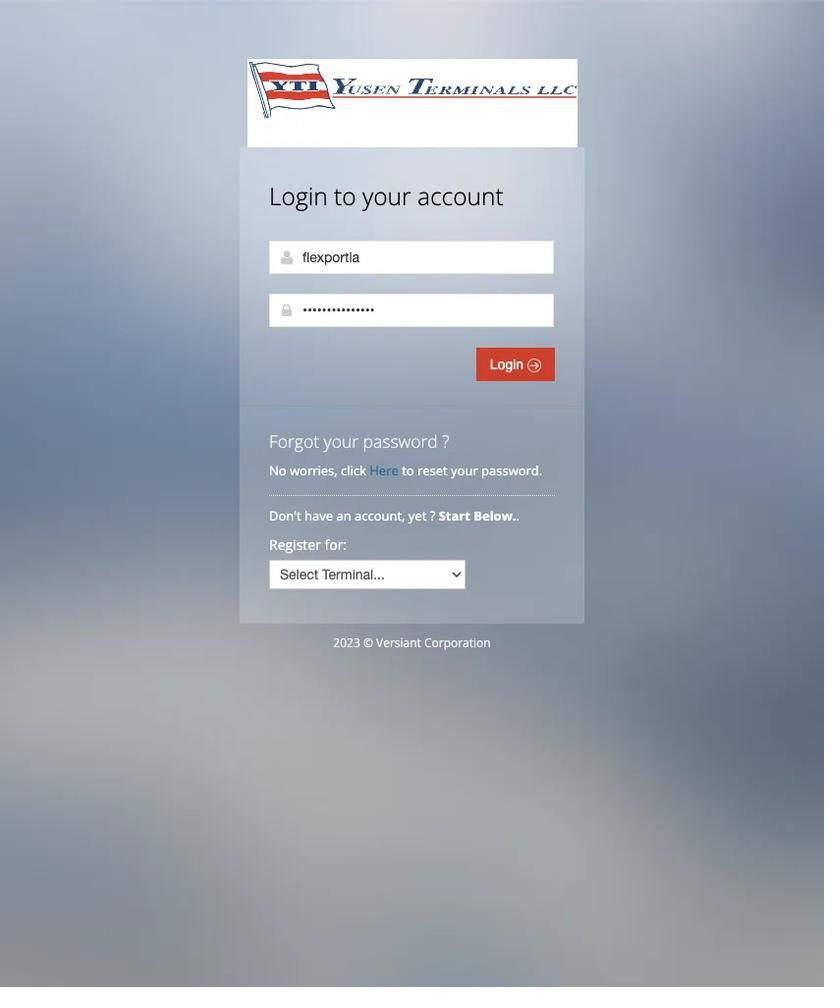 Task type: describe. For each thing, give the bounding box(es) containing it.
? inside the forgot your password ? no worries, click here to reset your password.
[[442, 429, 449, 453]]

1 horizontal spatial your
[[362, 180, 411, 212]]

©
[[363, 634, 373, 651]]

for:
[[325, 535, 347, 554]]

Password password field
[[269, 294, 554, 327]]

password.
[[481, 462, 542, 479]]

versiant
[[376, 634, 421, 651]]

2023
[[333, 634, 360, 651]]

lock image
[[279, 303, 295, 318]]

yet
[[408, 507, 427, 524]]

swapright image
[[527, 359, 541, 372]]

register
[[269, 535, 321, 554]]

reset
[[417, 462, 448, 479]]

an
[[336, 507, 351, 524]]

2 vertical spatial your
[[451, 462, 478, 479]]

0 horizontal spatial ?
[[430, 507, 435, 524]]

start
[[439, 507, 470, 524]]

account
[[417, 180, 504, 212]]

no
[[269, 462, 286, 479]]

0 vertical spatial to
[[334, 180, 356, 212]]



Task type: locate. For each thing, give the bounding box(es) containing it.
forgot your password ? no worries, click here to reset your password.
[[269, 429, 542, 479]]

your
[[362, 180, 411, 212], [324, 429, 359, 453], [451, 462, 478, 479]]

register for:
[[269, 535, 347, 554]]

0 horizontal spatial your
[[324, 429, 359, 453]]

password
[[363, 429, 438, 453]]

login for login to your account
[[269, 180, 328, 212]]

your up "click"
[[324, 429, 359, 453]]

to
[[334, 180, 356, 212], [402, 462, 414, 479]]

login button
[[476, 348, 555, 381]]

here link
[[370, 462, 399, 479]]

login to your account
[[269, 180, 504, 212]]

user image
[[279, 249, 295, 265]]

1 vertical spatial your
[[324, 429, 359, 453]]

click
[[341, 462, 366, 479]]

1 horizontal spatial to
[[402, 462, 414, 479]]

0 vertical spatial ?
[[442, 429, 449, 453]]

to right "here" link
[[402, 462, 414, 479]]

your up 'username' text box
[[362, 180, 411, 212]]

1 horizontal spatial login
[[490, 357, 527, 372]]

? right yet
[[430, 507, 435, 524]]

don't have an account, yet ? start below. .
[[269, 507, 523, 524]]

below.
[[474, 507, 516, 524]]

to inside the forgot your password ? no worries, click here to reset your password.
[[402, 462, 414, 479]]

0 vertical spatial login
[[269, 180, 328, 212]]

forgot
[[269, 429, 319, 453]]

corporation
[[424, 634, 491, 651]]

0 horizontal spatial login
[[269, 180, 328, 212]]

don't
[[269, 507, 301, 524]]

your right reset
[[451, 462, 478, 479]]

login inside login button
[[490, 357, 527, 372]]

1 vertical spatial login
[[490, 357, 527, 372]]

0 horizontal spatial to
[[334, 180, 356, 212]]

worries,
[[290, 462, 338, 479]]

.
[[516, 507, 520, 524]]

to up 'username' text box
[[334, 180, 356, 212]]

? up reset
[[442, 429, 449, 453]]

?
[[442, 429, 449, 453], [430, 507, 435, 524]]

have
[[305, 507, 333, 524]]

login
[[269, 180, 328, 212], [490, 357, 527, 372]]

account,
[[355, 507, 405, 524]]

Username text field
[[269, 241, 554, 274]]

here
[[370, 462, 399, 479]]

0 vertical spatial your
[[362, 180, 411, 212]]

1 vertical spatial ?
[[430, 507, 435, 524]]

2023 © versiant corporation
[[333, 634, 491, 651]]

login for login
[[490, 357, 527, 372]]

1 vertical spatial to
[[402, 462, 414, 479]]

1 horizontal spatial ?
[[442, 429, 449, 453]]

2 horizontal spatial your
[[451, 462, 478, 479]]



